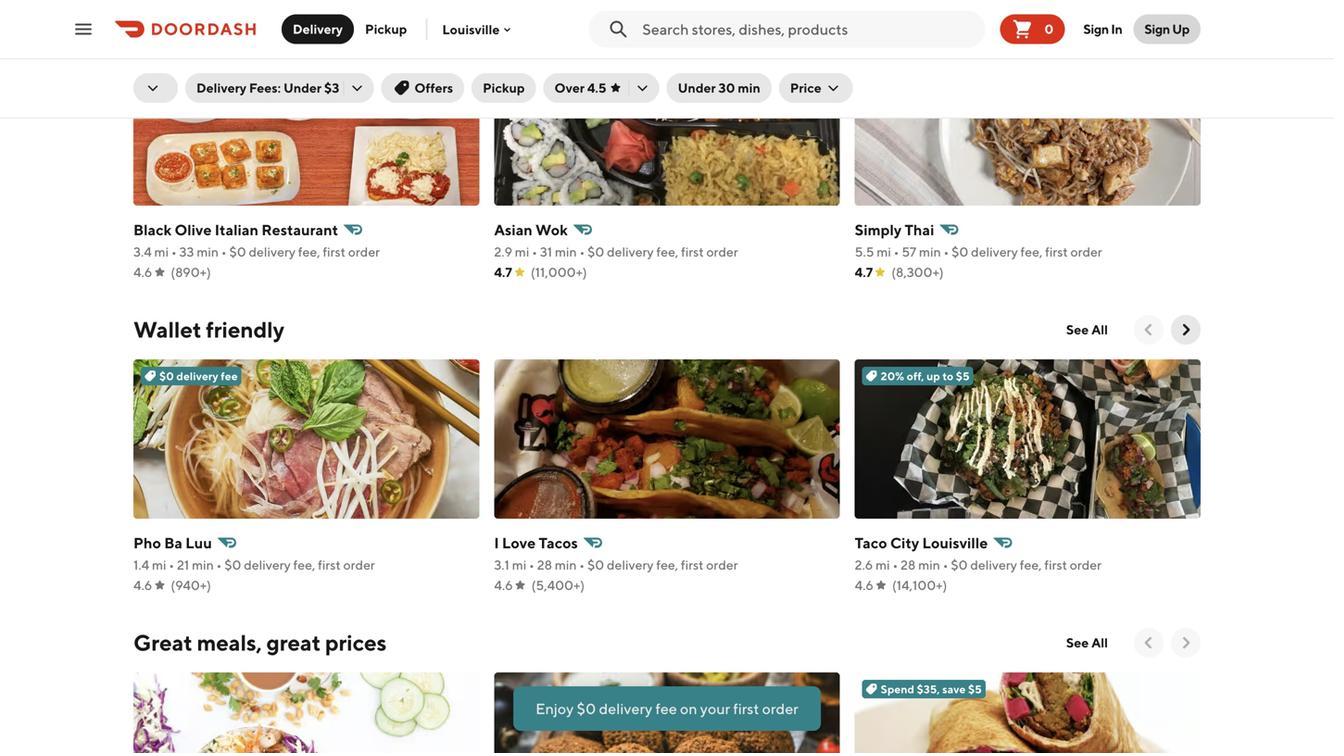 Task type: vqa. For each thing, say whether or not it's contained in the screenshot.
Saved
no



Task type: describe. For each thing, give the bounding box(es) containing it.
28 for love
[[537, 557, 552, 573]]

italian
[[215, 221, 258, 239]]

most searched for dinner link
[[133, 2, 387, 32]]

see for dinner
[[1066, 9, 1089, 24]]

thai
[[905, 221, 934, 239]]

Store search: begin typing to search for stores available on DoorDash text field
[[643, 19, 978, 39]]

previous button of carousel image for great meals, great prices
[[1140, 634, 1158, 652]]

offers
[[415, 80, 453, 95]]

great meals, great prices
[[133, 630, 387, 656]]

$​0 for ba
[[224, 557, 241, 573]]

min for asian wok
[[555, 244, 577, 259]]

in
[[1111, 21, 1122, 37]]

4.7 for simply thai
[[855, 265, 873, 280]]

delivery for simply thai
[[971, 244, 1018, 259]]

2.6 mi • 28 min • $​0 delivery fee, first order
[[855, 557, 1102, 573]]

57
[[902, 244, 917, 259]]

delivery for asian wok
[[607, 244, 654, 259]]

fee, for i love tacos
[[656, 557, 678, 573]]

first for taco city louisville
[[1045, 557, 1067, 573]]

2.9
[[494, 244, 512, 259]]

louisville button
[[442, 22, 515, 37]]

4.6 for pho
[[133, 578, 152, 593]]

to
[[943, 370, 954, 383]]

20% off, up to $5
[[881, 370, 970, 383]]

2.9 mi • 31 min • $​0 delivery fee, first order
[[494, 244, 738, 259]]

3.1
[[494, 557, 510, 573]]

enjoy $0 delivery fee on your first order
[[536, 700, 799, 718]]

great
[[133, 630, 192, 656]]

mi for simply
[[877, 244, 891, 259]]

• up (8,300+) on the right of page
[[944, 244, 949, 259]]

sign in
[[1084, 21, 1122, 37]]

order for simply thai
[[1071, 244, 1102, 259]]

luu
[[185, 534, 212, 552]]

2 see all link from the top
[[1055, 315, 1119, 345]]

(5,400+)
[[532, 578, 585, 593]]

28 for city
[[901, 557, 916, 573]]

20%
[[881, 370, 905, 383]]

wallet
[[133, 316, 201, 343]]

• right 21
[[216, 557, 222, 573]]

off,
[[907, 370, 924, 383]]

simply
[[855, 221, 902, 239]]

fee, for asian wok
[[656, 244, 679, 259]]

$​0 for thai
[[952, 244, 969, 259]]

delivery for black olive italian restaurant
[[249, 244, 296, 259]]

save
[[943, 683, 966, 696]]

mi for black
[[154, 244, 169, 259]]

1 horizontal spatial $0
[[577, 700, 596, 718]]

0 vertical spatial $0
[[159, 370, 174, 383]]

min for taco city louisville
[[918, 557, 940, 573]]

1.4
[[133, 557, 149, 573]]

see for prices
[[1066, 635, 1089, 650]]

$​0 for city
[[951, 557, 968, 573]]

delivery for delivery fees: under $3
[[196, 80, 247, 95]]

• up the (11,000+)
[[580, 244, 585, 259]]

$​0 for olive
[[229, 244, 246, 259]]

olive
[[175, 221, 212, 239]]

your
[[700, 700, 730, 718]]

up
[[1172, 21, 1190, 37]]

over 4.5
[[555, 80, 607, 95]]

spend
[[881, 683, 915, 696]]

asian wok
[[494, 221, 568, 239]]

simply thai
[[855, 221, 934, 239]]

dinner
[[321, 3, 387, 30]]

1.4 mi • 21 min • $​0 delivery fee, first order
[[133, 557, 375, 573]]

i
[[494, 534, 499, 552]]

first for i love tacos
[[681, 557, 704, 573]]

see all for prices
[[1066, 635, 1108, 650]]

pickup for the leftmost pickup button
[[365, 21, 407, 37]]

sign up
[[1145, 21, 1190, 37]]

4.5
[[587, 80, 607, 95]]

next button of carousel image
[[1177, 321, 1195, 339]]

• left the 33
[[171, 244, 177, 259]]

3.4
[[133, 244, 152, 259]]

restaurant
[[262, 221, 338, 239]]

under inside button
[[678, 80, 716, 95]]

33
[[179, 244, 194, 259]]

3.4 mi • 33 min • $​0 delivery fee, first order
[[133, 244, 380, 259]]

30
[[719, 80, 735, 95]]

over 4.5 button
[[543, 73, 659, 103]]

black olive italian restaurant
[[133, 221, 338, 239]]

sign for sign up
[[1145, 21, 1170, 37]]

up
[[927, 370, 940, 383]]

mi for asian
[[515, 244, 529, 259]]

black
[[133, 221, 172, 239]]

• down "taco city louisville" on the right of page
[[943, 557, 948, 573]]

sign in link
[[1072, 11, 1134, 48]]

previous button of carousel image
[[1140, 7, 1158, 26]]

offers button
[[381, 73, 464, 103]]

1 vertical spatial $5
[[968, 683, 982, 696]]

• left 57
[[894, 244, 899, 259]]

for
[[288, 3, 317, 30]]

1 vertical spatial fee
[[656, 700, 677, 718]]

delivery for pho ba luu
[[244, 557, 291, 573]]

delivery for i love tacos
[[607, 557, 654, 573]]

wok
[[536, 221, 568, 239]]

prices
[[325, 630, 387, 656]]

great meals, great prices link
[[133, 628, 387, 658]]

• down i love tacos
[[529, 557, 535, 573]]

wallet friendly link
[[133, 315, 284, 345]]

price button
[[779, 73, 853, 103]]

all for dinner
[[1092, 9, 1108, 24]]

order for i love tacos
[[706, 557, 738, 573]]

31
[[540, 244, 552, 259]]

$3
[[324, 80, 339, 95]]

• left 21
[[169, 557, 174, 573]]

order for black olive italian restaurant
[[348, 244, 380, 259]]

over
[[555, 80, 585, 95]]

5.5 mi • 57 min • $​0 delivery fee, first order
[[855, 244, 1102, 259]]

2 see all from the top
[[1066, 322, 1108, 337]]

pickup for the bottommost pickup button
[[483, 80, 525, 95]]

most
[[133, 3, 186, 30]]

5.5
[[855, 244, 874, 259]]

searched
[[190, 3, 283, 30]]

wallet friendly
[[133, 316, 284, 343]]

first for black olive italian restaurant
[[323, 244, 346, 259]]

spend $35, save $5
[[881, 683, 982, 696]]

on
[[680, 700, 697, 718]]

asian
[[494, 221, 533, 239]]



Task type: locate. For each thing, give the bounding box(es) containing it.
min up (14,100+)
[[918, 557, 940, 573]]

min right 57
[[919, 244, 941, 259]]

4.6
[[133, 265, 152, 280], [133, 578, 152, 593], [494, 578, 513, 593], [855, 578, 874, 593]]

mi right the 2.9
[[515, 244, 529, 259]]

mi
[[154, 244, 169, 259], [515, 244, 529, 259], [877, 244, 891, 259], [152, 557, 166, 573], [512, 557, 527, 573], [876, 557, 890, 573]]

delivery
[[249, 244, 296, 259], [607, 244, 654, 259], [971, 244, 1018, 259], [176, 370, 218, 383], [244, 557, 291, 573], [607, 557, 654, 573], [971, 557, 1017, 573], [599, 700, 653, 718]]

$0
[[159, 370, 174, 383], [577, 700, 596, 718]]

0 vertical spatial see all
[[1066, 9, 1108, 24]]

see all
[[1066, 9, 1108, 24], [1066, 322, 1108, 337], [1066, 635, 1108, 650]]

min right 31
[[555, 244, 577, 259]]

1 see all link from the top
[[1055, 2, 1119, 32]]

fee,
[[298, 244, 320, 259], [656, 244, 679, 259], [1021, 244, 1043, 259], [293, 557, 315, 573], [656, 557, 678, 573], [1020, 557, 1042, 573]]

fee left on
[[656, 700, 677, 718]]

$​0 for love
[[587, 557, 604, 573]]

see all link for dinner
[[1055, 2, 1119, 32]]

(14,100+)
[[892, 578, 947, 593]]

delivery for taco city louisville
[[971, 557, 1017, 573]]

order for taco city louisville
[[1070, 557, 1102, 573]]

pickup button up offers button at the left
[[354, 14, 418, 44]]

1 vertical spatial $0
[[577, 700, 596, 718]]

sign left in
[[1084, 21, 1109, 37]]

0 horizontal spatial delivery
[[196, 80, 247, 95]]

(890+)
[[171, 265, 211, 280]]

under 30 min
[[678, 80, 761, 95]]

1 vertical spatial pickup
[[483, 80, 525, 95]]

0 horizontal spatial louisville
[[442, 22, 500, 37]]

1 vertical spatial delivery
[[196, 80, 247, 95]]

pickup right delivery button
[[365, 21, 407, 37]]

0 vertical spatial pickup button
[[354, 14, 418, 44]]

order for asian wok
[[706, 244, 738, 259]]

4.6 for i
[[494, 578, 513, 593]]

21
[[177, 557, 189, 573]]

all
[[1092, 9, 1108, 24], [1092, 322, 1108, 337], [1092, 635, 1108, 650]]

mi for i
[[512, 557, 527, 573]]

min right 21
[[192, 557, 214, 573]]

2 next button of carousel image from the top
[[1177, 634, 1195, 652]]

$5 right the to
[[956, 370, 970, 383]]

min up (5,400+)
[[555, 557, 577, 573]]

under left 30 at the top
[[678, 80, 716, 95]]

first
[[323, 244, 346, 259], [681, 244, 704, 259], [1045, 244, 1068, 259], [318, 557, 341, 573], [681, 557, 704, 573], [1045, 557, 1067, 573], [733, 700, 759, 718]]

pickup button down louisville popup button
[[472, 73, 536, 103]]

0 vertical spatial previous button of carousel image
[[1140, 321, 1158, 339]]

pickup button
[[354, 14, 418, 44], [472, 73, 536, 103]]

0 vertical spatial pickup
[[365, 21, 407, 37]]

0 vertical spatial louisville
[[442, 22, 500, 37]]

under 30 min button
[[667, 73, 772, 103]]

0 horizontal spatial pickup
[[365, 21, 407, 37]]

4.6 down '1.4'
[[133, 578, 152, 593]]

0 horizontal spatial sign
[[1084, 21, 1109, 37]]

1 previous button of carousel image from the top
[[1140, 321, 1158, 339]]

1 vertical spatial pickup button
[[472, 73, 536, 103]]

first for pho ba luu
[[318, 557, 341, 573]]

1 see from the top
[[1066, 9, 1089, 24]]

delivery fees: under $3
[[196, 80, 339, 95]]

min right 30 at the top
[[738, 80, 761, 95]]

louisville
[[442, 22, 500, 37], [922, 534, 988, 552]]

3.1 mi • 28 min • $​0 delivery fee, first order
[[494, 557, 738, 573]]

i love tacos
[[494, 534, 578, 552]]

great
[[266, 630, 321, 656]]

under left $3
[[283, 80, 322, 95]]

28 down city
[[901, 557, 916, 573]]

4.7 down the 2.9
[[494, 265, 512, 280]]

0 horizontal spatial $0
[[159, 370, 174, 383]]

1 vertical spatial next button of carousel image
[[1177, 634, 1195, 652]]

0 horizontal spatial 4.7
[[494, 265, 512, 280]]

see all link for prices
[[1055, 628, 1119, 658]]

fee, for pho ba luu
[[293, 557, 315, 573]]

1 horizontal spatial pickup button
[[472, 73, 536, 103]]

0 vertical spatial see
[[1066, 9, 1089, 24]]

next button of carousel image
[[1177, 7, 1195, 26], [1177, 634, 1195, 652]]

min right the 33
[[197, 244, 219, 259]]

min inside button
[[738, 80, 761, 95]]

• down city
[[893, 557, 898, 573]]

1 see all from the top
[[1066, 9, 1108, 24]]

mi right 5.5
[[877, 244, 891, 259]]

$​0 for wok
[[588, 244, 604, 259]]

fee down 'friendly'
[[221, 370, 238, 383]]

1 vertical spatial all
[[1092, 322, 1108, 337]]

enjoy
[[536, 700, 574, 718]]

$​0
[[229, 244, 246, 259], [588, 244, 604, 259], [952, 244, 969, 259], [224, 557, 241, 573], [587, 557, 604, 573], [951, 557, 968, 573]]

28
[[537, 557, 552, 573], [901, 557, 916, 573]]

4.6 down "3.1"
[[494, 578, 513, 593]]

mi right '1.4'
[[152, 557, 166, 573]]

• up (5,400+)
[[579, 557, 585, 573]]

2 vertical spatial all
[[1092, 635, 1108, 650]]

mi for taco
[[876, 557, 890, 573]]

pickup down louisville popup button
[[483, 80, 525, 95]]

see all for dinner
[[1066, 9, 1108, 24]]

meals,
[[197, 630, 262, 656]]

2 vertical spatial see all link
[[1055, 628, 1119, 658]]

fee, for taco city louisville
[[1020, 557, 1042, 573]]

4.6 down 3.4
[[133, 265, 152, 280]]

sign up link
[[1134, 14, 1201, 44]]

4.7 for asian wok
[[494, 265, 512, 280]]

friendly
[[206, 316, 284, 343]]

open menu image
[[72, 18, 95, 40]]

4.6 down 2.6
[[855, 578, 874, 593]]

min
[[738, 80, 761, 95], [197, 244, 219, 259], [555, 244, 577, 259], [919, 244, 941, 259], [192, 557, 214, 573], [555, 557, 577, 573], [918, 557, 940, 573]]

previous button of carousel image for wallet friendly
[[1140, 321, 1158, 339]]

order
[[348, 244, 380, 259], [706, 244, 738, 259], [1071, 244, 1102, 259], [343, 557, 375, 573], [706, 557, 738, 573], [1070, 557, 1102, 573], [762, 700, 799, 718]]

mi right 3.4
[[154, 244, 169, 259]]

previous button of carousel image
[[1140, 321, 1158, 339], [1140, 634, 1158, 652]]

1 28 from the left
[[537, 557, 552, 573]]

0 vertical spatial next button of carousel image
[[1177, 7, 1195, 26]]

1 horizontal spatial under
[[678, 80, 716, 95]]

min for i love tacos
[[555, 557, 577, 573]]

tacos
[[539, 534, 578, 552]]

0 button
[[1000, 14, 1065, 44]]

1 4.7 from the left
[[494, 265, 512, 280]]

delivery button
[[282, 14, 354, 44]]

mi right 2.6
[[876, 557, 890, 573]]

min for black olive italian restaurant
[[197, 244, 219, 259]]

0 vertical spatial see all link
[[1055, 2, 1119, 32]]

1 vertical spatial louisville
[[922, 534, 988, 552]]

$5 right save
[[968, 683, 982, 696]]

• down black olive italian restaurant
[[221, 244, 227, 259]]

3 see all link from the top
[[1055, 628, 1119, 658]]

1 all from the top
[[1092, 9, 1108, 24]]

taco
[[855, 534, 887, 552]]

mi right "3.1"
[[512, 557, 527, 573]]

1 horizontal spatial delivery
[[293, 21, 343, 37]]

love
[[502, 534, 536, 552]]

4.6 for black
[[133, 265, 152, 280]]

2 all from the top
[[1092, 322, 1108, 337]]

1 horizontal spatial louisville
[[922, 534, 988, 552]]

1 horizontal spatial 4.7
[[855, 265, 873, 280]]

order for pho ba luu
[[343, 557, 375, 573]]

0
[[1045, 21, 1054, 37]]

2 vertical spatial see all
[[1066, 635, 1108, 650]]

0 horizontal spatial fee
[[221, 370, 238, 383]]

sign left up
[[1145, 21, 1170, 37]]

2 vertical spatial see
[[1066, 635, 1089, 650]]

0 horizontal spatial 28
[[537, 557, 552, 573]]

mi for pho
[[152, 557, 166, 573]]

1 horizontal spatial sign
[[1145, 21, 1170, 37]]

1 vertical spatial previous button of carousel image
[[1140, 634, 1158, 652]]

0 vertical spatial delivery
[[293, 21, 343, 37]]

2 under from the left
[[678, 80, 716, 95]]

sign
[[1084, 21, 1109, 37], [1145, 21, 1170, 37]]

1 under from the left
[[283, 80, 322, 95]]

most searched for dinner
[[133, 3, 387, 30]]

next button of carousel image for prices
[[1177, 634, 1195, 652]]

$0 down wallet
[[159, 370, 174, 383]]

city
[[890, 534, 919, 552]]

2.6
[[855, 557, 873, 573]]

taco city louisville
[[855, 534, 988, 552]]

1 vertical spatial see all link
[[1055, 315, 1119, 345]]

min for simply thai
[[919, 244, 941, 259]]

pickup
[[365, 21, 407, 37], [483, 80, 525, 95]]

delivery for delivery
[[293, 21, 343, 37]]

$0 delivery fee
[[159, 370, 238, 383]]

1 horizontal spatial 28
[[901, 557, 916, 573]]

price
[[790, 80, 822, 95]]

(8,300+)
[[892, 265, 944, 280]]

2 see from the top
[[1066, 322, 1089, 337]]

all for prices
[[1092, 635, 1108, 650]]

0 horizontal spatial pickup button
[[354, 14, 418, 44]]

0 vertical spatial $5
[[956, 370, 970, 383]]

louisville up "offers"
[[442, 22, 500, 37]]

next button of carousel image for dinner
[[1177, 7, 1195, 26]]

fee
[[221, 370, 238, 383], [656, 700, 677, 718]]

1 horizontal spatial fee
[[656, 700, 677, 718]]

first for simply thai
[[1045, 244, 1068, 259]]

3 see all from the top
[[1066, 635, 1108, 650]]

2 sign from the left
[[1145, 21, 1170, 37]]

3 see from the top
[[1066, 635, 1089, 650]]

pho ba luu
[[133, 534, 212, 552]]

•
[[171, 244, 177, 259], [221, 244, 227, 259], [532, 244, 537, 259], [580, 244, 585, 259], [894, 244, 899, 259], [944, 244, 949, 259], [169, 557, 174, 573], [216, 557, 222, 573], [529, 557, 535, 573], [579, 557, 585, 573], [893, 557, 898, 573], [943, 557, 948, 573]]

delivery inside button
[[293, 21, 343, 37]]

$0 right enjoy
[[577, 700, 596, 718]]

• left 31
[[532, 244, 537, 259]]

1 next button of carousel image from the top
[[1177, 7, 1195, 26]]

1 vertical spatial see all
[[1066, 322, 1108, 337]]

$5
[[956, 370, 970, 383], [968, 683, 982, 696]]

28 down i love tacos
[[537, 557, 552, 573]]

louisville up 2.6 mi • 28 min • $​0 delivery fee, first order
[[922, 534, 988, 552]]

sign for sign in
[[1084, 21, 1109, 37]]

4.7 down 5.5
[[855, 265, 873, 280]]

fee, for black olive italian restaurant
[[298, 244, 320, 259]]

first for asian wok
[[681, 244, 704, 259]]

0 horizontal spatial under
[[283, 80, 322, 95]]

fee, for simply thai
[[1021, 244, 1043, 259]]

2 28 from the left
[[901, 557, 916, 573]]

ba
[[164, 534, 182, 552]]

3 all from the top
[[1092, 635, 1108, 650]]

1 sign from the left
[[1084, 21, 1109, 37]]

fees:
[[249, 80, 281, 95]]

pho
[[133, 534, 161, 552]]

1 horizontal spatial pickup
[[483, 80, 525, 95]]

see
[[1066, 9, 1089, 24], [1066, 322, 1089, 337], [1066, 635, 1089, 650]]

2 previous button of carousel image from the top
[[1140, 634, 1158, 652]]

(940+)
[[171, 578, 211, 593]]

1 vertical spatial see
[[1066, 322, 1089, 337]]

delivery
[[293, 21, 343, 37], [196, 80, 247, 95]]

4.6 for taco
[[855, 578, 874, 593]]

$35,
[[917, 683, 940, 696]]

(11,000+)
[[531, 265, 587, 280]]

min for pho ba luu
[[192, 557, 214, 573]]

2 4.7 from the left
[[855, 265, 873, 280]]

0 vertical spatial all
[[1092, 9, 1108, 24]]

0 vertical spatial fee
[[221, 370, 238, 383]]



